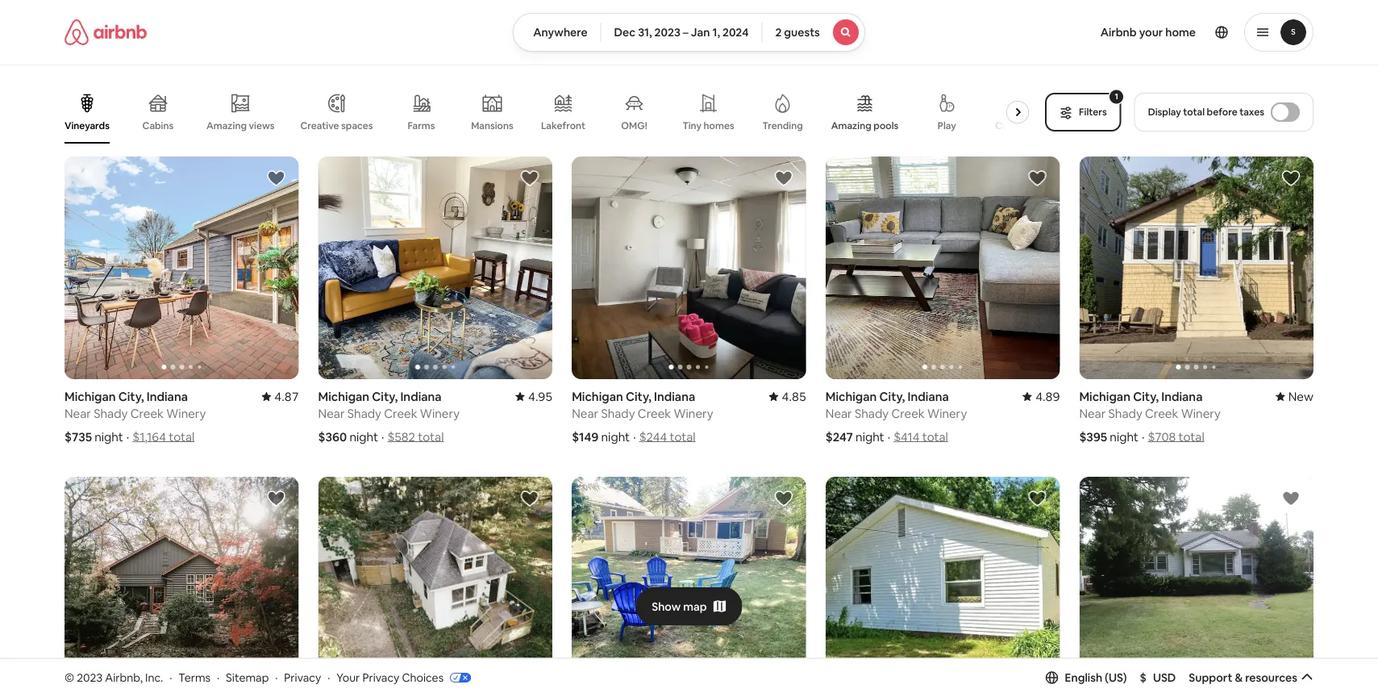 Task type: describe. For each thing, give the bounding box(es) containing it.
play
[[938, 119, 957, 132]]

terms link
[[179, 670, 211, 685]]

resources
[[1246, 670, 1298, 685]]

winery for $244 total
[[674, 405, 714, 421]]

guests
[[784, 25, 820, 40]]

©
[[65, 670, 74, 685]]

total for michigan city, indiana near shady creek winery $735 night · $1,164 total
[[169, 429, 195, 445]]

near for $735
[[65, 405, 91, 421]]

indiana for $244
[[654, 388, 696, 404]]

&
[[1235, 670, 1243, 685]]

shady for $247
[[855, 405, 889, 421]]

choices
[[402, 670, 444, 685]]

amazing for amazing views
[[206, 119, 247, 132]]

airbnb your home link
[[1091, 15, 1206, 49]]

display total before taxes
[[1149, 106, 1265, 118]]

creative
[[301, 119, 339, 132]]

your
[[1140, 25, 1164, 40]]

near for $247
[[826, 405, 852, 421]]

creek for $1,164
[[130, 405, 164, 421]]

michigan city, indiana near shady creek winery $735 night · $1,164 total
[[65, 388, 206, 445]]

night for $149
[[601, 429, 630, 445]]

$582
[[388, 429, 415, 445]]

31,
[[638, 25, 652, 40]]

winery for $1,164 total
[[166, 405, 206, 421]]

terms
[[179, 670, 211, 685]]

add to wishlist: benton harbor, michigan image
[[1028, 489, 1047, 508]]

terms · sitemap · privacy ·
[[179, 670, 330, 685]]

home
[[1166, 25, 1196, 40]]

© 2023 airbnb, inc. ·
[[65, 670, 172, 685]]

english (us) button
[[1046, 670, 1127, 685]]

creek for $708
[[1146, 405, 1179, 421]]

support & resources
[[1189, 670, 1298, 685]]

english (us)
[[1065, 670, 1127, 685]]

winery for $708 total
[[1182, 405, 1221, 421]]

usd
[[1154, 670, 1177, 685]]

4.87
[[275, 388, 299, 404]]

(us)
[[1105, 670, 1127, 685]]

· left your
[[328, 670, 330, 685]]

add to wishlist: michiana, michigan image
[[267, 489, 286, 508]]

2 guests
[[776, 25, 820, 40]]

· right terms
[[217, 670, 220, 685]]

privacy link
[[284, 670, 321, 685]]

1,
[[713, 25, 720, 40]]

dec
[[614, 25, 636, 40]]

shady for $735
[[94, 405, 128, 421]]

1 vertical spatial 2023
[[77, 670, 103, 685]]

michigan for michigan city, indiana near shady creek winery $395 night · $708 total
[[1080, 388, 1131, 404]]

indiana for $582
[[400, 388, 442, 404]]

2
[[776, 25, 782, 40]]

add to wishlist: michigan city, indiana image for 4.87
[[267, 169, 286, 188]]

$ usd
[[1140, 670, 1177, 685]]

winery for $582 total
[[420, 405, 460, 421]]

english
[[1065, 670, 1103, 685]]

filters
[[1080, 106, 1107, 118]]

$149
[[572, 429, 599, 445]]

add to wishlist: michigan city, indiana image for 4.85
[[774, 169, 794, 188]]

creek for $582
[[384, 405, 418, 421]]

indiana for $414
[[908, 388, 949, 404]]

pools
[[874, 119, 899, 132]]

4.89
[[1036, 388, 1060, 404]]

4.87 out of 5 average rating image
[[262, 388, 299, 404]]

michigan city, indiana near shady creek winery $149 night · $244 total
[[572, 388, 714, 445]]

mansions
[[471, 119, 514, 132]]

vineyards
[[65, 119, 110, 132]]

city, for $244
[[626, 388, 652, 404]]

shady for $360
[[348, 405, 382, 421]]

michigan city, indiana near shady creek winery $395 night · $708 total
[[1080, 388, 1221, 445]]

2 guests button
[[762, 13, 865, 52]]

$708
[[1148, 429, 1176, 445]]

city, for $708
[[1134, 388, 1159, 404]]

show map
[[652, 599, 707, 614]]

countryside
[[996, 119, 1052, 132]]

1 add to wishlist: new buffalo, michigan image from the left
[[521, 489, 540, 508]]

near for $395
[[1080, 405, 1106, 421]]

night for $360
[[350, 429, 378, 445]]

4.89 out of 5 average rating image
[[1023, 388, 1060, 404]]

new
[[1289, 388, 1314, 404]]

display
[[1149, 106, 1182, 118]]

amazing for amazing pools
[[831, 119, 872, 132]]

michigan city, indiana near shady creek winery $360 night · $582 total
[[318, 388, 460, 445]]

city, for $414
[[880, 388, 905, 404]]

city, for $1,164
[[118, 388, 144, 404]]

anywhere
[[533, 25, 588, 40]]

total for michigan city, indiana near shady creek winery $360 night · $582 total
[[418, 429, 444, 445]]

$
[[1140, 670, 1147, 685]]

filters button
[[1046, 93, 1122, 131]]

your
[[337, 670, 360, 685]]

homes
[[704, 119, 735, 132]]

lakefront
[[541, 119, 586, 132]]

$708 total button
[[1148, 429, 1205, 445]]

4.95
[[528, 388, 553, 404]]

· inside michigan city, indiana near shady creek winery $247 night · $414 total
[[888, 429, 891, 445]]

$582 total button
[[388, 429, 444, 445]]

$1,164 total button
[[133, 429, 195, 445]]

$735
[[65, 429, 92, 445]]

your privacy choices
[[337, 670, 444, 685]]

· inside 'michigan city, indiana near shady creek winery $149 night · $244 total'
[[633, 429, 636, 445]]

taxes
[[1240, 106, 1265, 118]]



Task type: vqa. For each thing, say whether or not it's contained in the screenshot.
$708 Total button
yes



Task type: locate. For each thing, give the bounding box(es) containing it.
creek for $414
[[892, 405, 925, 421]]

creek inside michigan city, indiana near shady creek winery $247 night · $414 total
[[892, 405, 925, 421]]

total right $414
[[923, 429, 949, 445]]

michigan up '$735'
[[65, 388, 116, 404]]

near inside michigan city, indiana near shady creek winery $360 night · $582 total
[[318, 405, 345, 421]]

2024
[[723, 25, 749, 40]]

0 vertical spatial 2023
[[655, 25, 681, 40]]

indiana up $582 total button
[[400, 388, 442, 404]]

4.95 out of 5 average rating image
[[515, 388, 553, 404]]

creek up $582
[[384, 405, 418, 421]]

support & resources button
[[1189, 670, 1314, 685]]

city,
[[118, 388, 144, 404], [372, 388, 398, 404], [626, 388, 652, 404], [880, 388, 905, 404], [1134, 388, 1159, 404]]

· inside michigan city, indiana near shady creek winery $735 night · $1,164 total
[[127, 429, 129, 445]]

creek up $414
[[892, 405, 925, 421]]

5 indiana from the left
[[1162, 388, 1203, 404]]

0 horizontal spatial 2023
[[77, 670, 103, 685]]

4 michigan from the left
[[826, 388, 877, 404]]

city, inside michigan city, indiana near shady creek winery $360 night · $582 total
[[372, 388, 398, 404]]

winery up $582 total button
[[420, 405, 460, 421]]

4 shady from the left
[[855, 405, 889, 421]]

$395
[[1080, 429, 1108, 445]]

group containing amazing views
[[65, 81, 1052, 144]]

2 creek from the left
[[384, 405, 418, 421]]

winery inside 'michigan city, indiana near shady creek winery $149 night · $244 total'
[[674, 405, 714, 421]]

2 night from the left
[[350, 429, 378, 445]]

winery up $244 total "button"
[[674, 405, 714, 421]]

winery up $708 total button
[[1182, 405, 1221, 421]]

None search field
[[513, 13, 865, 52]]

1 horizontal spatial amazing
[[831, 119, 872, 132]]

4 near from the left
[[826, 405, 852, 421]]

city, for $582
[[372, 388, 398, 404]]

michigan
[[65, 388, 116, 404], [318, 388, 370, 404], [572, 388, 623, 404], [826, 388, 877, 404], [1080, 388, 1131, 404]]

amazing views
[[206, 119, 275, 132]]

2 shady from the left
[[348, 405, 382, 421]]

4 add to wishlist: michigan city, indiana image from the left
[[1282, 169, 1301, 188]]

2 winery from the left
[[420, 405, 460, 421]]

near inside michigan city, indiana near shady creek winery $735 night · $1,164 total
[[65, 405, 91, 421]]

total for michigan city, indiana near shady creek winery $395 night · $708 total
[[1179, 429, 1205, 445]]

4 night from the left
[[856, 429, 885, 445]]

dec 31, 2023 – jan 1, 2024 button
[[601, 13, 763, 52]]

indiana for $1,164
[[147, 388, 188, 404]]

5 winery from the left
[[1182, 405, 1221, 421]]

michigan for michigan city, indiana near shady creek winery $360 night · $582 total
[[318, 388, 370, 404]]

indiana up $708 total button
[[1162, 388, 1203, 404]]

5 night from the left
[[1110, 429, 1139, 445]]

show map button
[[636, 587, 743, 626]]

3 shady from the left
[[601, 405, 635, 421]]

indiana inside 'michigan city, indiana near shady creek winery $149 night · $244 total'
[[654, 388, 696, 404]]

city, up $244
[[626, 388, 652, 404]]

2023 inside button
[[655, 25, 681, 40]]

city, inside michigan city, indiana near shady creek winery $395 night · $708 total
[[1134, 388, 1159, 404]]

$244 total button
[[639, 429, 696, 445]]

1 indiana from the left
[[147, 388, 188, 404]]

michigan inside michigan city, indiana near shady creek winery $395 night · $708 total
[[1080, 388, 1131, 404]]

dec 31, 2023 – jan 1, 2024
[[614, 25, 749, 40]]

michigan inside michigan city, indiana near shady creek winery $247 night · $414 total
[[826, 388, 877, 404]]

total inside 'michigan city, indiana near shady creek winery $149 night · $244 total'
[[670, 429, 696, 445]]

inc.
[[145, 670, 163, 685]]

2 near from the left
[[318, 405, 345, 421]]

city, inside michigan city, indiana near shady creek winery $247 night · $414 total
[[880, 388, 905, 404]]

· left $708
[[1142, 429, 1145, 445]]

1 shady from the left
[[94, 405, 128, 421]]

1 night from the left
[[95, 429, 123, 445]]

creek inside 'michigan city, indiana near shady creek winery $149 night · $244 total'
[[638, 405, 671, 421]]

spaces
[[341, 119, 373, 132]]

2023 right ©
[[77, 670, 103, 685]]

add to wishlist: michigan city, indiana image
[[267, 169, 286, 188], [521, 169, 540, 188], [774, 169, 794, 188], [1282, 169, 1301, 188]]

night for $247
[[856, 429, 885, 445]]

$247
[[826, 429, 853, 445]]

0 horizontal spatial privacy
[[284, 670, 321, 685]]

michigan up $360
[[318, 388, 370, 404]]

michigan for michigan city, indiana near shady creek winery $247 night · $414 total
[[826, 388, 877, 404]]

indiana up $414 total button
[[908, 388, 949, 404]]

indiana inside michigan city, indiana near shady creek winery $247 night · $414 total
[[908, 388, 949, 404]]

creek for $244
[[638, 405, 671, 421]]

winery up $1,164 total button at the bottom of the page
[[166, 405, 206, 421]]

3 city, from the left
[[626, 388, 652, 404]]

–
[[683, 25, 689, 40]]

add to wishlist: michigan city, indiana image for 4.95
[[521, 169, 540, 188]]

michigan for michigan city, indiana near shady creek winery $735 night · $1,164 total
[[65, 388, 116, 404]]

indiana
[[147, 388, 188, 404], [400, 388, 442, 404], [654, 388, 696, 404], [908, 388, 949, 404], [1162, 388, 1203, 404]]

add to wishlist: michigan city, indiana image for new
[[1282, 169, 1301, 188]]

shady
[[94, 405, 128, 421], [348, 405, 382, 421], [601, 405, 635, 421], [855, 405, 889, 421], [1109, 405, 1143, 421]]

cabins
[[142, 119, 174, 132]]

near up $247
[[826, 405, 852, 421]]

night right $247
[[856, 429, 885, 445]]

1 horizontal spatial 2023
[[655, 25, 681, 40]]

2 michigan from the left
[[318, 388, 370, 404]]

indiana up $1,164 total button at the bottom of the page
[[147, 388, 188, 404]]

total right $244
[[670, 429, 696, 445]]

privacy left your
[[284, 670, 321, 685]]

near inside 'michigan city, indiana near shady creek winery $149 night · $244 total'
[[572, 405, 599, 421]]

city, up $1,164
[[118, 388, 144, 404]]

jan
[[691, 25, 710, 40]]

indiana up $244 total "button"
[[654, 388, 696, 404]]

5 creek from the left
[[1146, 405, 1179, 421]]

shady inside michigan city, indiana near shady creek winery $735 night · $1,164 total
[[94, 405, 128, 421]]

5 michigan from the left
[[1080, 388, 1131, 404]]

total inside michigan city, indiana near shady creek winery $247 night · $414 total
[[923, 429, 949, 445]]

·
[[127, 429, 129, 445], [382, 429, 384, 445], [633, 429, 636, 445], [888, 429, 891, 445], [1142, 429, 1145, 445], [170, 670, 172, 685], [217, 670, 220, 685], [275, 670, 278, 685], [328, 670, 330, 685]]

amazing left views
[[206, 119, 247, 132]]

near up '$735'
[[65, 405, 91, 421]]

3 near from the left
[[572, 405, 599, 421]]

2 city, from the left
[[372, 388, 398, 404]]

total for michigan city, indiana near shady creek winery $149 night · $244 total
[[670, 429, 696, 445]]

city, up $414
[[880, 388, 905, 404]]

sitemap link
[[226, 670, 269, 685]]

show
[[652, 599, 681, 614]]

winery inside michigan city, indiana near shady creek winery $395 night · $708 total
[[1182, 405, 1221, 421]]

· inside michigan city, indiana near shady creek winery $395 night · $708 total
[[1142, 429, 1145, 445]]

$414 total button
[[894, 429, 949, 445]]

$414
[[894, 429, 920, 445]]

2 add to wishlist: new buffalo, michigan image from the left
[[1282, 489, 1301, 508]]

indiana inside michigan city, indiana near shady creek winery $360 night · $582 total
[[400, 388, 442, 404]]

night right "$149"
[[601, 429, 630, 445]]

night
[[95, 429, 123, 445], [350, 429, 378, 445], [601, 429, 630, 445], [856, 429, 885, 445], [1110, 429, 1139, 445]]

total left before
[[1184, 106, 1205, 118]]

3 creek from the left
[[638, 405, 671, 421]]

support
[[1189, 670, 1233, 685]]

night for $395
[[1110, 429, 1139, 445]]

michigan up $395
[[1080, 388, 1131, 404]]

$360
[[318, 429, 347, 445]]

indiana for $708
[[1162, 388, 1203, 404]]

total inside michigan city, indiana near shady creek winery $360 night · $582 total
[[418, 429, 444, 445]]

0 horizontal spatial add to wishlist: new buffalo, michigan image
[[521, 489, 540, 508]]

near up "$149"
[[572, 405, 599, 421]]

airbnb your home
[[1101, 25, 1196, 40]]

night inside michigan city, indiana near shady creek winery $735 night · $1,164 total
[[95, 429, 123, 445]]

none search field containing anywhere
[[513, 13, 865, 52]]

indiana inside michigan city, indiana near shady creek winery $735 night · $1,164 total
[[147, 388, 188, 404]]

1 michigan from the left
[[65, 388, 116, 404]]

$1,164
[[133, 429, 166, 445]]

night inside michigan city, indiana near shady creek winery $360 night · $582 total
[[350, 429, 378, 445]]

privacy
[[284, 670, 321, 685], [363, 670, 400, 685]]

· left $244
[[633, 429, 636, 445]]

· inside michigan city, indiana near shady creek winery $360 night · $582 total
[[382, 429, 384, 445]]

winery up $414 total button
[[928, 405, 967, 421]]

city, up $708
[[1134, 388, 1159, 404]]

amazing pools
[[831, 119, 899, 132]]

1 add to wishlist: michigan city, indiana image from the left
[[267, 169, 286, 188]]

city, inside michigan city, indiana near shady creek winery $735 night · $1,164 total
[[118, 388, 144, 404]]

michigan inside 'michigan city, indiana near shady creek winery $149 night · $244 total'
[[572, 388, 623, 404]]

privacy right your
[[363, 670, 400, 685]]

· left privacy link
[[275, 670, 278, 685]]

1 near from the left
[[65, 405, 91, 421]]

1 privacy from the left
[[284, 670, 321, 685]]

airbnb
[[1101, 25, 1137, 40]]

shady for $149
[[601, 405, 635, 421]]

near for $149
[[572, 405, 599, 421]]

4 winery from the left
[[928, 405, 967, 421]]

3 add to wishlist: michigan city, indiana image from the left
[[774, 169, 794, 188]]

profile element
[[885, 0, 1314, 65]]

michigan for michigan city, indiana near shady creek winery $149 night · $244 total
[[572, 388, 623, 404]]

near for $360
[[318, 405, 345, 421]]

· right inc.
[[170, 670, 172, 685]]

4.85
[[782, 388, 807, 404]]

near inside michigan city, indiana near shady creek winery $395 night · $708 total
[[1080, 405, 1106, 421]]

4 indiana from the left
[[908, 388, 949, 404]]

3 night from the left
[[601, 429, 630, 445]]

michigan city, indiana near shady creek winery $247 night · $414 total
[[826, 388, 967, 445]]

anywhere button
[[513, 13, 601, 52]]

winery inside michigan city, indiana near shady creek winery $247 night · $414 total
[[928, 405, 967, 421]]

2 privacy from the left
[[363, 670, 400, 685]]

creek inside michigan city, indiana near shady creek winery $360 night · $582 total
[[384, 405, 418, 421]]

2 add to wishlist: michigan city, indiana image from the left
[[521, 169, 540, 188]]

farms
[[408, 119, 435, 132]]

1 winery from the left
[[166, 405, 206, 421]]

new place to stay image
[[1276, 388, 1314, 404]]

before
[[1207, 106, 1238, 118]]

map
[[684, 599, 707, 614]]

4 city, from the left
[[880, 388, 905, 404]]

· left $414
[[888, 429, 891, 445]]

near up $395
[[1080, 405, 1106, 421]]

creek
[[130, 405, 164, 421], [384, 405, 418, 421], [638, 405, 671, 421], [892, 405, 925, 421], [1146, 405, 1179, 421]]

omg!
[[621, 119, 648, 132]]

creek up $1,164
[[130, 405, 164, 421]]

night inside michigan city, indiana near shady creek winery $247 night · $414 total
[[856, 429, 885, 445]]

4 creek from the left
[[892, 405, 925, 421]]

michigan up $247
[[826, 388, 877, 404]]

2023 left – on the top left
[[655, 25, 681, 40]]

tiny homes
[[683, 119, 735, 132]]

near up $360
[[318, 405, 345, 421]]

total right $1,164
[[169, 429, 195, 445]]

night inside michigan city, indiana near shady creek winery $395 night · $708 total
[[1110, 429, 1139, 445]]

total right $708
[[1179, 429, 1205, 445]]

near inside michigan city, indiana near shady creek winery $247 night · $414 total
[[826, 405, 852, 421]]

city, up $582
[[372, 388, 398, 404]]

michigan inside michigan city, indiana near shady creek winery $360 night · $582 total
[[318, 388, 370, 404]]

amazing
[[206, 119, 247, 132], [831, 119, 872, 132]]

your privacy choices link
[[337, 670, 471, 686]]

sitemap
[[226, 670, 269, 685]]

winery for $414 total
[[928, 405, 967, 421]]

total inside michigan city, indiana near shady creek winery $395 night · $708 total
[[1179, 429, 1205, 445]]

2 indiana from the left
[[400, 388, 442, 404]]

night right $395
[[1110, 429, 1139, 445]]

· left $582
[[382, 429, 384, 445]]

2023
[[655, 25, 681, 40], [77, 670, 103, 685]]

night inside 'michigan city, indiana near shady creek winery $149 night · $244 total'
[[601, 429, 630, 445]]

shady inside 'michigan city, indiana near shady creek winery $149 night · $244 total'
[[601, 405, 635, 421]]

1 horizontal spatial privacy
[[363, 670, 400, 685]]

shady for $395
[[1109, 405, 1143, 421]]

night right $360
[[350, 429, 378, 445]]

airbnb,
[[105, 670, 143, 685]]

creek inside michigan city, indiana near shady creek winery $395 night · $708 total
[[1146, 405, 1179, 421]]

$244
[[639, 429, 667, 445]]

winery inside michigan city, indiana near shady creek winery $735 night · $1,164 total
[[166, 405, 206, 421]]

add to wishlist: michigan city, indiana image
[[1028, 169, 1047, 188]]

michigan inside michigan city, indiana near shady creek winery $735 night · $1,164 total
[[65, 388, 116, 404]]

3 winery from the left
[[674, 405, 714, 421]]

5 shady from the left
[[1109, 405, 1143, 421]]

creek inside michigan city, indiana near shady creek winery $735 night · $1,164 total
[[130, 405, 164, 421]]

total right $582
[[418, 429, 444, 445]]

1 city, from the left
[[118, 388, 144, 404]]

amazing left the pools
[[831, 119, 872, 132]]

indiana inside michigan city, indiana near shady creek winery $395 night · $708 total
[[1162, 388, 1203, 404]]

near
[[65, 405, 91, 421], [318, 405, 345, 421], [572, 405, 599, 421], [826, 405, 852, 421], [1080, 405, 1106, 421]]

1 creek from the left
[[130, 405, 164, 421]]

michigan up "$149"
[[572, 388, 623, 404]]

4.85 out of 5 average rating image
[[769, 388, 807, 404]]

5 city, from the left
[[1134, 388, 1159, 404]]

shady inside michigan city, indiana near shady creek winery $247 night · $414 total
[[855, 405, 889, 421]]

0 horizontal spatial amazing
[[206, 119, 247, 132]]

display total before taxes button
[[1135, 93, 1314, 131]]

total inside michigan city, indiana near shady creek winery $735 night · $1,164 total
[[169, 429, 195, 445]]

3 michigan from the left
[[572, 388, 623, 404]]

· left $1,164
[[127, 429, 129, 445]]

add to wishlist: new buffalo, michigan image
[[521, 489, 540, 508], [1282, 489, 1301, 508]]

total for michigan city, indiana near shady creek winery $247 night · $414 total
[[923, 429, 949, 445]]

creek up $708
[[1146, 405, 1179, 421]]

creative spaces
[[301, 119, 373, 132]]

5 near from the left
[[1080, 405, 1106, 421]]

add to wishlist: grand beach, michigan image
[[774, 489, 794, 508]]

trending
[[763, 119, 803, 132]]

tiny
[[683, 119, 702, 132]]

1 horizontal spatial add to wishlist: new buffalo, michigan image
[[1282, 489, 1301, 508]]

night for $735
[[95, 429, 123, 445]]

creek up $244
[[638, 405, 671, 421]]

shady inside michigan city, indiana near shady creek winery $360 night · $582 total
[[348, 405, 382, 421]]

total
[[1184, 106, 1205, 118], [169, 429, 195, 445], [418, 429, 444, 445], [670, 429, 696, 445], [923, 429, 949, 445], [1179, 429, 1205, 445]]

night right '$735'
[[95, 429, 123, 445]]

views
[[249, 119, 275, 132]]

city, inside 'michigan city, indiana near shady creek winery $149 night · $244 total'
[[626, 388, 652, 404]]

total inside display total before taxes button
[[1184, 106, 1205, 118]]

shady inside michigan city, indiana near shady creek winery $395 night · $708 total
[[1109, 405, 1143, 421]]

group
[[65, 81, 1052, 144], [65, 157, 299, 379], [318, 157, 553, 379], [572, 157, 807, 379], [826, 157, 1060, 379], [1080, 157, 1314, 379], [65, 477, 299, 697], [318, 477, 553, 697], [572, 477, 807, 697], [826, 477, 1060, 697], [1080, 477, 1314, 697]]

3 indiana from the left
[[654, 388, 696, 404]]

winery inside michigan city, indiana near shady creek winery $360 night · $582 total
[[420, 405, 460, 421]]



